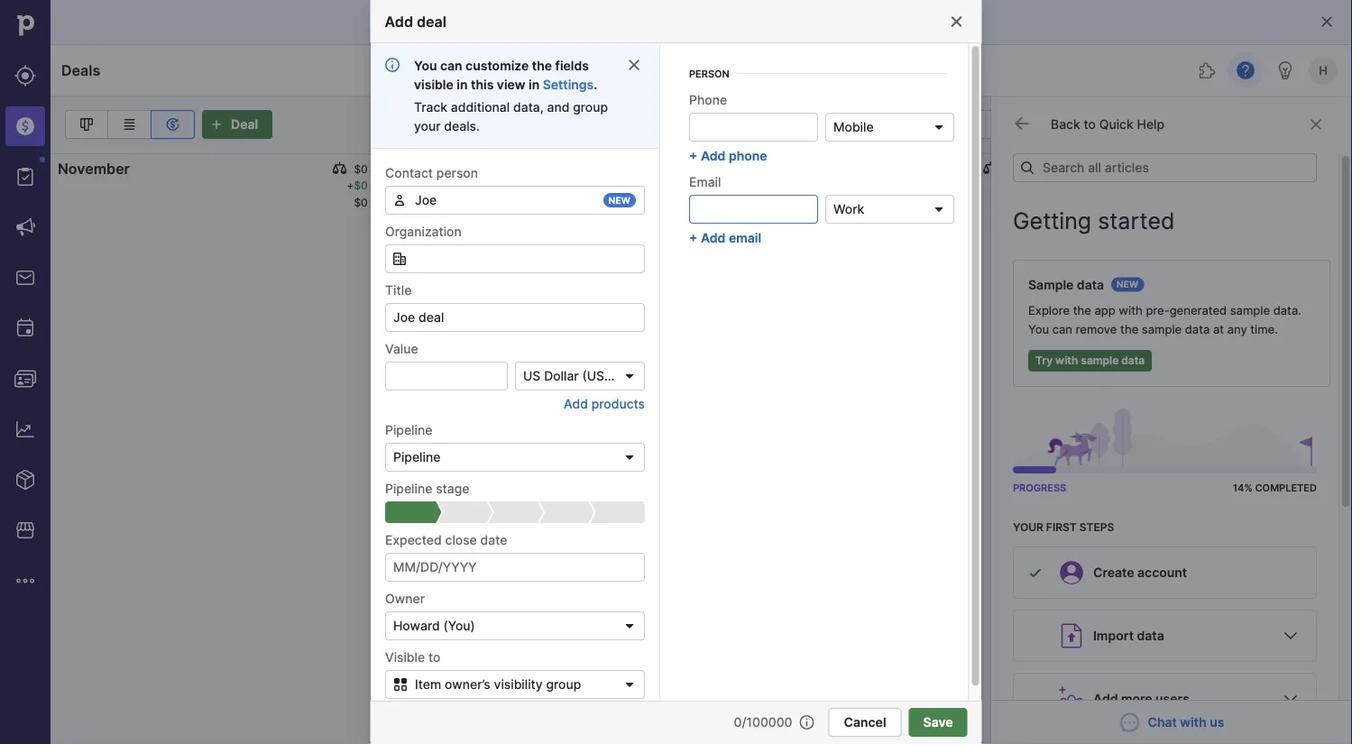 Task type: describe. For each thing, give the bounding box(es) containing it.
mobile button
[[825, 113, 954, 142]]

explore the app with pre-generated sample data. you can remove the sample data at any time.
[[1028, 304, 1302, 337]]

you inside you can customize the fields visible in this view in
[[414, 58, 437, 73]]

(usd)
[[582, 369, 618, 384]]

try with sample data
[[1036, 354, 1145, 367]]

deals image
[[14, 115, 36, 137]]

color positive image
[[1028, 566, 1043, 580]]

quick help image
[[1235, 60, 1257, 81]]

color primary image inside us dollar (usd) popup button
[[622, 369, 636, 383]]

more image
[[14, 570, 36, 592]]

time.
[[1251, 323, 1278, 337]]

dollar
[[544, 369, 578, 384]]

2023
[[459, 160, 496, 177]]

stage
[[435, 481, 469, 496]]

create account
[[1093, 565, 1187, 581]]

$0 $0 for february
[[1330, 179, 1344, 209]]

at
[[1213, 323, 1224, 337]]

today
[[934, 117, 971, 132]]

track additional data, and group your deals.
[[414, 99, 608, 134]]

quick
[[1100, 117, 1134, 132]]

Search all articles text field
[[1013, 153, 1317, 182]]

title
[[385, 282, 411, 298]]

us
[[1210, 715, 1225, 730]]

january
[[709, 160, 765, 177]]

can inside explore the app with pre-generated sample data. you can remove the sample data at any time.
[[1053, 323, 1073, 337]]

generated
[[1170, 304, 1227, 318]]

deal
[[231, 117, 258, 132]]

group inside button
[[546, 677, 581, 692]]

customize
[[465, 58, 528, 73]]

deals
[[61, 61, 100, 79]]

help
[[1137, 117, 1165, 132]]

products
[[591, 396, 645, 411]]

save
[[923, 715, 953, 730]]

sales assistant image
[[1275, 60, 1296, 81]]

any
[[1228, 323, 1247, 337]]

color primary image inside "howard (you)" popup button
[[622, 619, 636, 633]]

chat
[[1148, 715, 1177, 730]]

1 horizontal spatial color secondary image
[[1305, 117, 1327, 132]]

mobile
[[833, 120, 873, 135]]

quick add image
[[860, 60, 882, 81]]

view
[[496, 77, 525, 92]]

pre-
[[1146, 304, 1170, 318]]

settings link
[[542, 77, 593, 92]]

us dollar (usd)
[[523, 369, 618, 384]]

+ up email
[[689, 148, 697, 163]]

2024
[[769, 160, 806, 177]]

fields
[[555, 58, 589, 73]]

add for add more users
[[1093, 692, 1118, 707]]

1 horizontal spatial sample
[[1142, 323, 1182, 337]]

howard (you)
[[393, 618, 475, 634]]

color undefined image
[[14, 166, 36, 188]]

can inside you can customize the fields visible in this view in
[[440, 58, 462, 73]]

home image
[[12, 12, 39, 39]]

to for visible
[[428, 650, 440, 665]]

data right import
[[1137, 628, 1164, 644]]

+ left contact
[[347, 179, 354, 192]]

create
[[1093, 565, 1135, 581]]

2 horizontal spatial sample
[[1230, 304, 1270, 318]]

settings
[[542, 77, 593, 92]]

0/100000
[[734, 715, 793, 730]]

color primary inverted image
[[206, 117, 227, 132]]

january 2024
[[709, 160, 806, 177]]

visibility
[[494, 677, 542, 692]]

steps
[[1080, 521, 1114, 534]]

app
[[1095, 304, 1116, 318]]

Work field
[[825, 195, 954, 224]]

person
[[689, 68, 729, 80]]

pipeline stage
[[385, 481, 469, 496]]

back to quick help
[[1051, 117, 1165, 132]]

+ left email
[[689, 230, 697, 245]]

add deal
[[385, 13, 446, 30]]

jump forward 4 months image
[[1020, 117, 1042, 132]]

Pipeline field
[[385, 443, 645, 472]]

email
[[728, 230, 761, 245]]

item
[[415, 677, 441, 692]]

try with sample data button
[[1028, 350, 1152, 372]]

list image
[[119, 114, 140, 135]]

the inside you can customize the fields visible in this view in
[[532, 58, 552, 73]]

MM/DD/YYYY text field
[[385, 553, 645, 582]]

date
[[480, 532, 507, 548]]

cancel
[[844, 715, 886, 730]]

import data
[[1093, 628, 1164, 644]]

completed
[[1255, 482, 1317, 494]]

track
[[414, 99, 447, 115]]

color primary image inside item owner's visibility group button
[[389, 678, 411, 692]]

contact
[[385, 165, 433, 180]]

us
[[523, 369, 540, 384]]

expected close date
[[385, 532, 507, 548]]

14% completed
[[1233, 482, 1317, 494]]

owner's
[[444, 677, 490, 692]]

visible to
[[385, 650, 440, 665]]

add more users
[[1093, 692, 1190, 707]]

sample
[[1028, 277, 1074, 292]]

US Dollar (USD) field
[[515, 362, 645, 391]]

(you)
[[443, 618, 475, 634]]

phone
[[689, 92, 727, 107]]

color primary image inside work popup button
[[932, 202, 946, 217]]

color primary image inside pipeline popup button
[[622, 450, 636, 465]]

campaigns image
[[14, 217, 36, 238]]

h
[[1319, 63, 1328, 77]]

work
[[833, 202, 864, 217]]

owner
[[385, 591, 424, 606]]

1 horizontal spatial the
[[1073, 304, 1092, 318]]

activities image
[[14, 318, 36, 339]]

color primary image inside item owner's visibility group button
[[618, 678, 640, 692]]

2 in from the left
[[528, 77, 539, 92]]

first
[[1046, 521, 1077, 534]]



Task type: vqa. For each thing, say whether or not it's contained in the screenshot.
3rd column header from right
no



Task type: locate. For each thing, give the bounding box(es) containing it.
your
[[1013, 521, 1044, 534]]

add products
[[563, 396, 645, 411]]

new
[[608, 195, 630, 206]]

you up visible
[[414, 58, 437, 73]]

with inside button
[[1056, 354, 1078, 367]]

this
[[470, 77, 493, 92]]

color primary image inside new field
[[392, 193, 406, 208]]

expected
[[385, 532, 441, 548]]

+ $0 $0 down next month image
[[998, 179, 1019, 209]]

contact person
[[385, 165, 478, 180]]

$0
[[354, 163, 368, 176], [680, 163, 693, 176], [1005, 163, 1019, 176], [1330, 163, 1344, 176], [354, 179, 368, 192], [680, 179, 693, 192], [1005, 179, 1019, 192], [1330, 179, 1344, 192], [354, 196, 368, 209], [680, 196, 693, 209], [1005, 196, 1019, 209], [1330, 196, 1344, 209]]

value
[[385, 341, 418, 356]]

2 horizontal spatial the
[[1121, 323, 1139, 337]]

+
[[689, 148, 697, 163], [347, 179, 354, 192], [998, 179, 1005, 192], [689, 230, 697, 245]]

1 horizontal spatial in
[[528, 77, 539, 92]]

2 horizontal spatial with
[[1180, 715, 1207, 730]]

None text field
[[689, 113, 818, 142], [385, 244, 645, 273], [689, 113, 818, 142], [385, 244, 645, 273]]

with left "us"
[[1180, 715, 1207, 730]]

more
[[1121, 692, 1153, 707]]

1 vertical spatial the
[[1073, 304, 1092, 318]]

color secondary image down h button
[[1305, 117, 1327, 132]]

Howard (You) field
[[385, 612, 645, 641]]

with inside explore the app with pre-generated sample data. you can remove the sample data at any time.
[[1119, 304, 1143, 318]]

visible
[[385, 650, 425, 665]]

account
[[1138, 565, 1187, 581]]

0 vertical spatial with
[[1119, 304, 1143, 318]]

group right visibility
[[546, 677, 581, 692]]

us dollar (usd) button
[[515, 362, 645, 391]]

work button
[[825, 195, 954, 224]]

the left app
[[1073, 304, 1092, 318]]

to up item at the left of page
[[428, 650, 440, 665]]

0 horizontal spatial sample
[[1081, 354, 1119, 367]]

1 vertical spatial group
[[546, 677, 581, 692]]

color secondary image
[[1013, 115, 1031, 133], [1305, 117, 1327, 132]]

the right remove
[[1121, 323, 1139, 337]]

you inside explore the app with pre-generated sample data. you can remove the sample data at any time.
[[1028, 323, 1049, 337]]

+ $0 $0 for january 2024
[[998, 179, 1019, 209]]

Search Pipedrive field
[[514, 52, 839, 88]]

remove
[[1076, 323, 1117, 337]]

to
[[1084, 117, 1096, 132], [428, 650, 440, 665]]

explore
[[1028, 304, 1070, 318]]

visible
[[414, 77, 453, 92]]

february
[[1034, 160, 1097, 177]]

pipeline button
[[1053, 110, 1162, 139]]

howard
[[393, 618, 440, 634]]

try
[[1036, 354, 1053, 367]]

color primary image inside mobile popup button
[[932, 120, 946, 134]]

add left deal on the left top
[[385, 13, 413, 30]]

0 vertical spatial sample
[[1230, 304, 1270, 318]]

1 vertical spatial can
[[1053, 323, 1073, 337]]

sample down pre-
[[1142, 323, 1182, 337]]

color secondary image right next month image
[[1013, 115, 1031, 133]]

can
[[440, 58, 462, 73], [1053, 323, 1073, 337]]

0 vertical spatial group
[[573, 99, 608, 115]]

cancel button
[[829, 708, 902, 737]]

1 vertical spatial to
[[428, 650, 440, 665]]

products image
[[14, 469, 36, 491]]

insights image
[[14, 419, 36, 440]]

add left email
[[700, 230, 725, 245]]

$0 $0 for december 2023
[[680, 179, 693, 209]]

group inside 'track additional data, and group your deals.'
[[573, 99, 608, 115]]

+ add email
[[689, 230, 761, 245]]

started
[[1098, 208, 1175, 235]]

1 horizontal spatial you
[[1028, 323, 1049, 337]]

1 vertical spatial sample
[[1142, 323, 1182, 337]]

sample inside button
[[1081, 354, 1119, 367]]

add left more
[[1093, 692, 1118, 707]]

0 vertical spatial to
[[1084, 117, 1096, 132]]

deal
[[417, 13, 446, 30]]

2 vertical spatial with
[[1180, 715, 1207, 730]]

1 $0 $0 from the left
[[680, 179, 693, 209]]

+ add phone
[[689, 148, 767, 163]]

1 horizontal spatial to
[[1084, 117, 1096, 132]]

0 horizontal spatial $0 $0
[[680, 179, 693, 209]]

1 horizontal spatial can
[[1053, 323, 1073, 337]]

leads image
[[14, 65, 36, 87]]

data inside button
[[1122, 354, 1145, 367]]

+ $0 $0 left contact
[[347, 179, 368, 209]]

can down explore
[[1053, 323, 1073, 337]]

color primary image
[[1320, 14, 1334, 29], [627, 58, 641, 72], [1290, 117, 1312, 132], [1020, 161, 1035, 175], [332, 161, 347, 176], [392, 252, 406, 266], [622, 369, 636, 383], [622, 450, 636, 465], [1280, 625, 1302, 647], [389, 678, 411, 692], [1280, 688, 1302, 710], [800, 715, 814, 730]]

your
[[414, 118, 440, 134]]

0 horizontal spatial color secondary image
[[1013, 115, 1031, 133]]

0 vertical spatial the
[[532, 58, 552, 73]]

deal button
[[202, 110, 273, 139]]

0 horizontal spatial to
[[428, 650, 440, 665]]

close
[[445, 532, 477, 548]]

2 vertical spatial sample
[[1081, 354, 1119, 367]]

data inside explore the app with pre-generated sample data. you can remove the sample data at any time.
[[1185, 323, 1210, 337]]

add down us dollar (usd) popup button
[[563, 396, 588, 411]]

getting
[[1013, 208, 1092, 235]]

0 horizontal spatial the
[[532, 58, 552, 73]]

with right app
[[1119, 304, 1143, 318]]

2 vertical spatial the
[[1121, 323, 1139, 337]]

you can customize the fields visible in this view in
[[414, 58, 589, 92]]

deals.
[[444, 118, 479, 134]]

0 horizontal spatial with
[[1056, 354, 1078, 367]]

import
[[1093, 628, 1134, 644]]

to for back
[[1084, 117, 1096, 132]]

14%
[[1233, 482, 1253, 494]]

person button
[[674, 63, 947, 85]]

group down .
[[573, 99, 608, 115]]

you down explore
[[1028, 323, 1049, 337]]

None text field
[[385, 186, 645, 215], [689, 195, 818, 224], [385, 303, 645, 332], [385, 362, 507, 391], [385, 186, 645, 215], [689, 195, 818, 224], [385, 303, 645, 332], [385, 362, 507, 391]]

you
[[414, 58, 437, 73], [1028, 323, 1049, 337]]

1 in from the left
[[456, 77, 467, 92]]

menu item
[[0, 101, 51, 152]]

pipeline inside popup button
[[393, 450, 440, 465]]

in right "view"
[[528, 77, 539, 92]]

person
[[436, 165, 478, 180]]

color info image
[[385, 58, 399, 72]]

with for try with sample data
[[1056, 354, 1078, 367]]

with for chat with us
[[1180, 715, 1207, 730]]

None field
[[385, 244, 645, 273]]

next month image
[[990, 117, 1012, 132]]

marketplace image
[[14, 520, 36, 541]]

0 horizontal spatial in
[[456, 77, 467, 92]]

0 horizontal spatial you
[[414, 58, 437, 73]]

data down generated
[[1185, 323, 1210, 337]]

contacts image
[[14, 368, 36, 390]]

december 2023
[[383, 160, 496, 177]]

1 horizontal spatial + $0 $0
[[998, 179, 1019, 209]]

data
[[1077, 277, 1104, 292], [1185, 323, 1210, 337], [1122, 354, 1145, 367], [1137, 628, 1164, 644]]

+ $0 $0
[[347, 179, 368, 209], [998, 179, 1019, 209]]

data,
[[513, 99, 543, 115]]

1 vertical spatial you
[[1028, 323, 1049, 337]]

data up app
[[1077, 277, 1104, 292]]

0 vertical spatial you
[[414, 58, 437, 73]]

2 + $0 $0 from the left
[[998, 179, 1019, 209]]

1 vertical spatial with
[[1056, 354, 1078, 367]]

howard (you) button
[[385, 612, 645, 641]]

+ down next month image
[[998, 179, 1005, 192]]

the left fields at the left
[[532, 58, 552, 73]]

email
[[689, 174, 721, 189]]

in left this
[[456, 77, 467, 92]]

to right back
[[1084, 117, 1096, 132]]

1 horizontal spatial $0 $0
[[1330, 179, 1344, 209]]

phone
[[728, 148, 767, 163]]

add for add products
[[563, 396, 588, 411]]

progress
[[1013, 482, 1067, 494]]

november
[[58, 160, 130, 177]]

sales inbox image
[[14, 267, 36, 289]]

sample down remove
[[1081, 354, 1119, 367]]

data.
[[1274, 304, 1302, 318]]

today button
[[920, 110, 987, 139]]

jump back 4 months image
[[864, 117, 885, 132]]

with right try
[[1056, 354, 1078, 367]]

1 + $0 $0 from the left
[[347, 179, 368, 209]]

your first steps
[[1013, 521, 1114, 534]]

back
[[1051, 117, 1081, 132]]

color primary image
[[950, 14, 964, 29], [1058, 117, 1080, 132], [1135, 117, 1157, 132], [1312, 117, 1333, 132], [932, 120, 946, 134], [658, 161, 672, 176], [983, 161, 998, 176], [1309, 161, 1323, 176], [392, 193, 406, 208], [932, 202, 946, 217], [622, 619, 636, 633], [618, 678, 640, 692]]

add up email
[[700, 148, 725, 163]]

new
[[1117, 279, 1139, 290]]

organization
[[385, 224, 461, 239]]

1 horizontal spatial with
[[1119, 304, 1143, 318]]

sample data
[[1028, 277, 1104, 292]]

data down explore the app with pre-generated sample data. you can remove the sample data at any time.
[[1122, 354, 1145, 367]]

item owner's visibility group
[[415, 677, 581, 692]]

pipeline image
[[76, 114, 97, 135]]

new field
[[385, 186, 645, 215]]

Mobile field
[[825, 113, 954, 142]]

+ $0 $0 for november
[[347, 179, 368, 209]]

$0 $0
[[680, 179, 693, 209], [1330, 179, 1344, 209]]

in
[[456, 77, 467, 92], [528, 77, 539, 92]]

additional
[[451, 99, 509, 115]]

0 horizontal spatial + $0 $0
[[347, 179, 368, 209]]

forecast image
[[162, 114, 184, 135]]

0 vertical spatial can
[[440, 58, 462, 73]]

add for add deal
[[385, 13, 413, 30]]

settings .
[[542, 77, 597, 92]]

menu
[[0, 0, 51, 744]]

0 horizontal spatial can
[[440, 58, 462, 73]]

getting started
[[1013, 208, 1175, 235]]

pipeline button
[[385, 443, 645, 472]]

can up visible
[[440, 58, 462, 73]]

pipeline inside button
[[1083, 117, 1132, 132]]

sample up any
[[1230, 304, 1270, 318]]

2 $0 $0 from the left
[[1330, 179, 1344, 209]]



